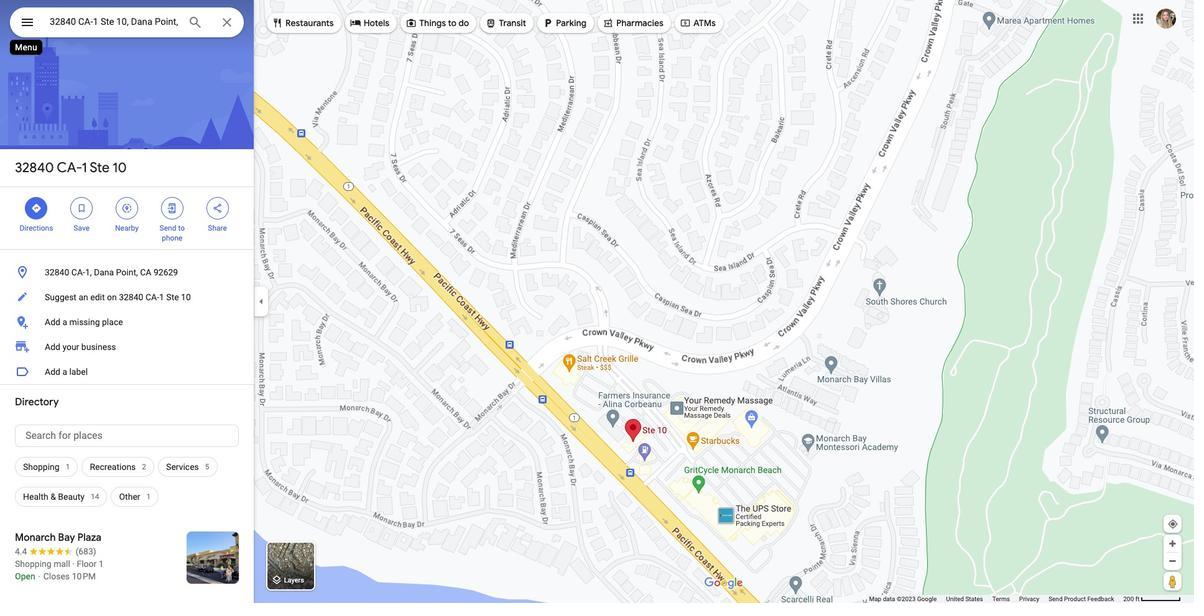 Task type: locate. For each thing, give the bounding box(es) containing it.
zoom in image
[[1168, 539, 1177, 548]]

 pharmacies
[[603, 16, 663, 30]]

10 up ""
[[113, 159, 127, 177]]

privacy button
[[1019, 595, 1039, 603]]

0 vertical spatial to
[[448, 17, 456, 29]]

a inside button
[[62, 367, 67, 377]]

1 vertical spatial add
[[45, 342, 60, 352]]

32840 for 32840 ca-1, dana point, ca 92629
[[45, 267, 69, 277]]

shopping up health
[[23, 462, 60, 472]]

1 right floor
[[99, 559, 104, 569]]

ca- down the ca
[[145, 292, 159, 302]]

4.4 stars 683 reviews image
[[15, 545, 96, 558]]

0 vertical spatial shopping
[[23, 462, 60, 472]]

0 vertical spatial a
[[62, 317, 67, 327]]

1 vertical spatial to
[[178, 224, 185, 233]]

1 horizontal spatial send
[[1049, 596, 1062, 603]]

privacy
[[1019, 596, 1039, 603]]

place
[[102, 317, 123, 327]]

32840
[[15, 159, 54, 177], [45, 267, 69, 277], [119, 292, 143, 302]]

pharmacies
[[616, 17, 663, 29]]

footer inside google maps element
[[869, 595, 1123, 603]]

on
[[107, 292, 117, 302]]

closes
[[43, 572, 70, 581]]

to left do at the top of the page
[[448, 17, 456, 29]]

add
[[45, 317, 60, 327], [45, 342, 60, 352], [45, 367, 60, 377]]

 transit
[[485, 16, 526, 30]]

a left "label"
[[62, 367, 67, 377]]

1 up beauty
[[66, 463, 70, 471]]

ca-
[[57, 159, 82, 177], [71, 267, 85, 277], [145, 292, 159, 302]]

do
[[458, 17, 469, 29]]

0 vertical spatial 32840
[[15, 159, 54, 177]]

save
[[74, 224, 90, 233]]

32840 for 32840 ca-1 ste 10
[[15, 159, 54, 177]]

health
[[23, 492, 48, 502]]

a left the missing
[[62, 317, 67, 327]]

add for add your business
[[45, 342, 60, 352]]

directory
[[15, 396, 59, 409]]

your
[[62, 342, 79, 352]]

2 vertical spatial add
[[45, 367, 60, 377]]

0 vertical spatial send
[[160, 224, 176, 233]]

0 vertical spatial 10
[[113, 159, 127, 177]]

shopping inside shopping mall · floor 1 open ⋅ closes 10 pm
[[15, 559, 51, 569]]

ca- for 1
[[57, 159, 82, 177]]

to inside  things to do
[[448, 17, 456, 29]]

0 vertical spatial ca-
[[57, 159, 82, 177]]

32840 right on
[[119, 292, 143, 302]]

 restaurants
[[272, 16, 334, 30]]

1 inside other 1
[[146, 493, 151, 501]]

google account: michelle dermenjian  
(michelle.dermenjian@adept.ai) image
[[1156, 8, 1176, 28]]

united
[[946, 596, 964, 603]]

shopping up ⋅
[[15, 559, 51, 569]]

add for add a missing place
[[45, 317, 60, 327]]

shopping
[[23, 462, 60, 472], [15, 559, 51, 569]]

show street view coverage image
[[1164, 572, 1182, 591]]

monarch
[[15, 532, 56, 544]]

monarch bay plaza
[[15, 532, 101, 544]]

32840 up  at the top
[[15, 159, 54, 177]]


[[350, 16, 361, 30]]

None field
[[50, 14, 178, 29]]

32840 up suggest
[[45, 267, 69, 277]]

0 horizontal spatial to
[[178, 224, 185, 233]]

200 ft
[[1123, 596, 1140, 603]]

united states
[[946, 596, 983, 603]]

plaza
[[77, 532, 101, 544]]

missing
[[69, 317, 100, 327]]

things
[[419, 17, 446, 29]]

mall
[[54, 559, 70, 569]]

1 vertical spatial ste
[[166, 292, 179, 302]]

4.4
[[15, 547, 27, 557]]

1 vertical spatial 10
[[181, 292, 191, 302]]

1 vertical spatial a
[[62, 367, 67, 377]]

a for missing
[[62, 317, 67, 327]]

add your business link
[[0, 335, 254, 359]]

add a missing place
[[45, 317, 123, 327]]

ste down 92629 at left
[[166, 292, 179, 302]]

92629
[[154, 267, 178, 277]]

0 vertical spatial add
[[45, 317, 60, 327]]

0 horizontal spatial send
[[160, 224, 176, 233]]

google
[[917, 596, 937, 603]]

add down suggest
[[45, 317, 60, 327]]

2 vertical spatial ca-
[[145, 292, 159, 302]]

send for send to phone
[[160, 224, 176, 233]]


[[485, 16, 496, 30]]


[[31, 201, 42, 215]]

1 vertical spatial ca-
[[71, 267, 85, 277]]

ca- up 'an'
[[71, 267, 85, 277]]

add left "label"
[[45, 367, 60, 377]]

 parking
[[542, 16, 586, 30]]

add left your
[[45, 342, 60, 352]]

add inside button
[[45, 317, 60, 327]]

1 right other
[[146, 493, 151, 501]]

actions for 32840 ca-1 ste 10 region
[[0, 187, 254, 249]]

1 horizontal spatial 10
[[181, 292, 191, 302]]

1 inside shopping mall · floor 1 open ⋅ closes 10 pm
[[99, 559, 104, 569]]

add for add a label
[[45, 367, 60, 377]]

to up phone
[[178, 224, 185, 233]]

send
[[160, 224, 176, 233], [1049, 596, 1062, 603]]


[[603, 16, 614, 30]]

phone
[[162, 234, 182, 243]]

5
[[205, 463, 209, 471]]

None text field
[[15, 425, 239, 447]]

send inside button
[[1049, 596, 1062, 603]]

10 down phone
[[181, 292, 191, 302]]

suggest an edit on 32840 ca-1 ste 10 button
[[0, 285, 254, 310]]


[[406, 16, 417, 30]]

point,
[[116, 267, 138, 277]]

send up phone
[[160, 224, 176, 233]]

add inside button
[[45, 367, 60, 377]]

1 down 92629 at left
[[159, 292, 164, 302]]

ste up actions for 32840 ca-1 ste 10 region
[[90, 159, 109, 177]]

united states button
[[946, 595, 983, 603]]

1 horizontal spatial to
[[448, 17, 456, 29]]

send left product
[[1049, 596, 1062, 603]]

none field inside 32840 ca-1 ste 10, dana point, ca 92629 field
[[50, 14, 178, 29]]


[[212, 201, 223, 215]]

beauty
[[58, 492, 85, 502]]

1 vertical spatial send
[[1049, 596, 1062, 603]]

1 horizontal spatial ste
[[166, 292, 179, 302]]

shopping mall · floor 1 open ⋅ closes 10 pm
[[15, 559, 104, 581]]

1 add from the top
[[45, 317, 60, 327]]

(683)
[[76, 547, 96, 557]]


[[272, 16, 283, 30]]

layers
[[284, 577, 304, 585]]

other
[[119, 492, 140, 502]]

health & beauty 14
[[23, 492, 99, 502]]

footer containing map data ©2023 google
[[869, 595, 1123, 603]]

footer
[[869, 595, 1123, 603]]

1 a from the top
[[62, 317, 67, 327]]

a for label
[[62, 367, 67, 377]]

10
[[113, 159, 127, 177], [181, 292, 191, 302]]

terms
[[992, 596, 1010, 603]]

 atms
[[680, 16, 716, 30]]

send inside send to phone
[[160, 224, 176, 233]]

recreations
[[90, 462, 136, 472]]

32840 ca-1, dana point, ca 92629 button
[[0, 260, 254, 285]]

 button
[[10, 7, 45, 40]]

other 1
[[119, 492, 151, 502]]


[[167, 201, 178, 215]]

3 add from the top
[[45, 367, 60, 377]]

parking
[[556, 17, 586, 29]]

2 a from the top
[[62, 367, 67, 377]]

send product feedback button
[[1049, 595, 1114, 603]]

send for send product feedback
[[1049, 596, 1062, 603]]

2 add from the top
[[45, 342, 60, 352]]

1 vertical spatial 32840
[[45, 267, 69, 277]]

1 vertical spatial shopping
[[15, 559, 51, 569]]

32840 ca-1 ste 10
[[15, 159, 127, 177]]

200 ft button
[[1123, 596, 1181, 603]]

ca- up 
[[57, 159, 82, 177]]

a inside button
[[62, 317, 67, 327]]

zoom out image
[[1168, 557, 1177, 566]]

0 horizontal spatial ste
[[90, 159, 109, 177]]

ste
[[90, 159, 109, 177], [166, 292, 179, 302]]

feedback
[[1087, 596, 1114, 603]]

·
[[72, 559, 75, 569]]



Task type: describe. For each thing, give the bounding box(es) containing it.
atms
[[693, 17, 716, 29]]

restaurants
[[285, 17, 334, 29]]

 hotels
[[350, 16, 389, 30]]

google maps element
[[0, 0, 1194, 603]]

send to phone
[[160, 224, 185, 243]]

10 pm
[[72, 572, 96, 581]]

1 up 
[[82, 159, 87, 177]]

32840 CA-1 Ste 10, Dana Point, CA 92629 field
[[10, 7, 244, 37]]

ca
[[140, 267, 151, 277]]

edit
[[90, 292, 105, 302]]

recreations 2
[[90, 462, 146, 472]]

add your business
[[45, 342, 116, 352]]

send product feedback
[[1049, 596, 1114, 603]]

add a label
[[45, 367, 88, 377]]

collapse side panel image
[[254, 295, 268, 308]]

ste inside suggest an edit on 32840 ca-1 ste 10 button
[[166, 292, 179, 302]]

suggest
[[45, 292, 76, 302]]

0 horizontal spatial 10
[[113, 159, 127, 177]]

to inside send to phone
[[178, 224, 185, 233]]

services 5
[[166, 462, 209, 472]]

32840 ca-1 ste 10 main content
[[0, 0, 254, 603]]

⋅
[[37, 572, 41, 581]]


[[20, 14, 35, 31]]

shopping 1
[[23, 462, 70, 472]]

 search field
[[10, 7, 244, 40]]

services
[[166, 462, 199, 472]]

map
[[869, 596, 881, 603]]

0 vertical spatial ste
[[90, 159, 109, 177]]

&
[[50, 492, 56, 502]]

show your location image
[[1167, 519, 1178, 530]]

transit
[[499, 17, 526, 29]]

bay
[[58, 532, 75, 544]]


[[680, 16, 691, 30]]


[[542, 16, 554, 30]]

14
[[91, 493, 99, 501]]

1 inside shopping 1
[[66, 463, 70, 471]]

10 inside button
[[181, 292, 191, 302]]

32840 ca-1, dana point, ca 92629
[[45, 267, 178, 277]]

1,
[[85, 267, 92, 277]]

ft
[[1135, 596, 1140, 603]]

1 inside button
[[159, 292, 164, 302]]

map data ©2023 google
[[869, 596, 937, 603]]

business
[[81, 342, 116, 352]]

nearby
[[115, 224, 139, 233]]

product
[[1064, 596, 1086, 603]]

©2023
[[897, 596, 916, 603]]

2 vertical spatial 32840
[[119, 292, 143, 302]]

none text field inside 32840 ca-1 ste 10 main content
[[15, 425, 239, 447]]

shopping for shopping 1
[[23, 462, 60, 472]]

terms button
[[992, 595, 1010, 603]]

shopping for shopping mall · floor 1 open ⋅ closes 10 pm
[[15, 559, 51, 569]]


[[121, 201, 132, 215]]

dana
[[94, 267, 114, 277]]

states
[[965, 596, 983, 603]]

hotels
[[364, 17, 389, 29]]

open
[[15, 572, 35, 581]]

an
[[79, 292, 88, 302]]

label
[[69, 367, 88, 377]]

 things to do
[[406, 16, 469, 30]]

ca- for 1,
[[71, 267, 85, 277]]

2
[[142, 463, 146, 471]]

suggest an edit on 32840 ca-1 ste 10
[[45, 292, 191, 302]]

data
[[883, 596, 895, 603]]


[[76, 201, 87, 215]]

floor
[[77, 559, 97, 569]]

share
[[208, 224, 227, 233]]

add a label button
[[0, 359, 254, 384]]

200
[[1123, 596, 1134, 603]]



Task type: vqa. For each thing, say whether or not it's contained in the screenshot.


